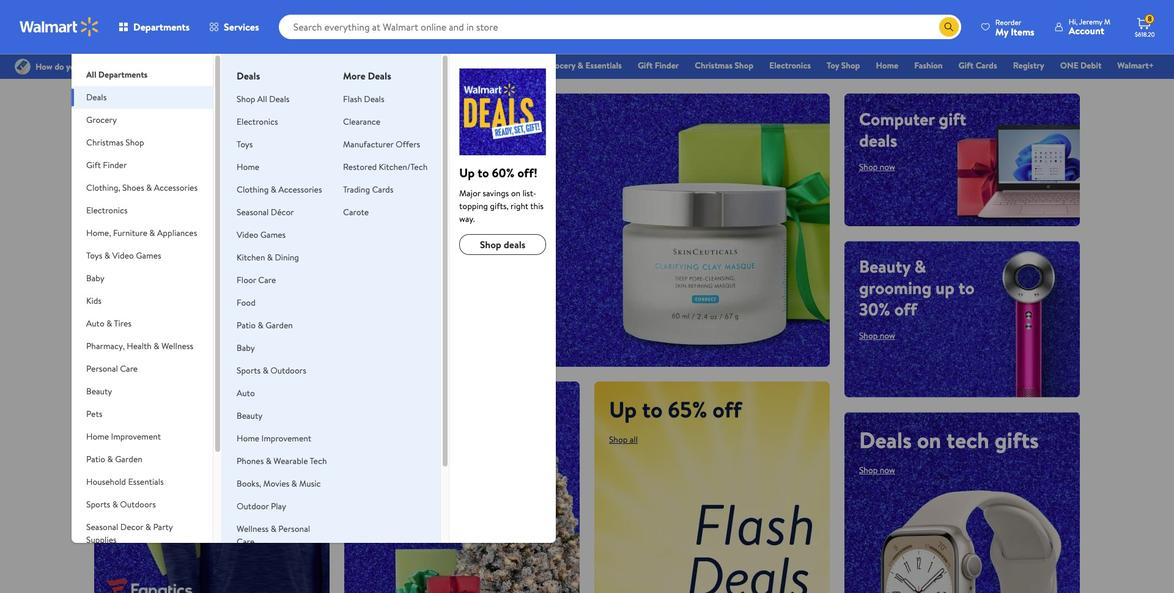 Task type: vqa. For each thing, say whether or not it's contained in the screenshot.
leftmost  ICON
no



Task type: locate. For each thing, give the bounding box(es) containing it.
clearance link
[[343, 116, 381, 128]]

1 vertical spatial finder
[[103, 159, 127, 171]]

1 horizontal spatial sports
[[237, 365, 261, 377]]

wellness down outdoor
[[237, 523, 269, 535]]

gift finder inside dropdown button
[[86, 159, 127, 171]]

grocery & essentials link
[[541, 59, 628, 72]]

1 horizontal spatial patio & garden
[[237, 319, 293, 332]]

improvement for home improvement dropdown button
[[111, 431, 161, 443]]

off for up to 65% off
[[713, 394, 742, 425]]

hi, jeremy m account
[[1069, 17, 1111, 37]]

up inside up to 60% off! major savings on list- topping gifts, right this way.
[[460, 165, 475, 181]]

deals for beauty
[[860, 128, 898, 152]]

patio & garden up household
[[86, 453, 142, 466]]

toys & video games
[[86, 250, 161, 262]]

baby down patio & garden "link"
[[237, 342, 255, 354]]

on inside up to 60% off! major savings on list- topping gifts, right this way.
[[511, 187, 521, 199]]

computer
[[860, 107, 935, 131]]

improvement down pets dropdown button
[[111, 431, 161, 443]]

to inside "up to 30% off seasonal decor"
[[385, 395, 401, 419]]

1 vertical spatial savings
[[459, 269, 549, 310]]

gift right fashion link
[[959, 59, 974, 72]]

0 horizontal spatial patio
[[86, 453, 105, 466]]

care down health
[[120, 363, 138, 375]]

on up right
[[511, 187, 521, 199]]

0 horizontal spatial baby
[[86, 272, 105, 285]]

patio down food link
[[237, 319, 256, 332]]

0 horizontal spatial seasonal
[[86, 521, 118, 534]]

0 horizontal spatial gift
[[86, 159, 101, 171]]

up inside "up to 30% off seasonal decor"
[[359, 395, 381, 419]]

electronics down clothing,
[[86, 204, 128, 217]]

0 horizontal spatial home improvement
[[86, 431, 161, 443]]

savings down shop deals link
[[459, 269, 549, 310]]

0 horizontal spatial grocery
[[86, 114, 117, 126]]

gift finder for gift finder dropdown button
[[86, 159, 127, 171]]

gift inside dropdown button
[[86, 159, 101, 171]]

personal inside dropdown button
[[86, 363, 118, 375]]

wellness inside wellness & personal care
[[237, 523, 269, 535]]

home,
[[86, 227, 111, 239]]

savings up gifts,
[[483, 187, 509, 199]]

30%
[[860, 297, 891, 321], [405, 395, 436, 419]]

0 vertical spatial toys
[[237, 138, 253, 151]]

0 horizontal spatial accessories
[[154, 182, 198, 194]]

& left party
[[145, 521, 151, 534]]

0 vertical spatial beauty
[[860, 254, 911, 278]]

1 horizontal spatial 30%
[[860, 297, 891, 321]]

0 vertical spatial baby
[[86, 272, 105, 285]]

Walmart Site-Wide search field
[[279, 15, 962, 39]]

finder left christmas shop link on the right of page
[[655, 59, 679, 72]]

deals inside dropdown button
[[86, 91, 107, 103]]

to up auto & tires dropdown button at left bottom
[[142, 278, 163, 308]]

to left 60% at the top of the page
[[478, 165, 489, 181]]

toys
[[237, 138, 253, 151], [86, 250, 102, 262]]

garden for patio & garden dropdown button
[[115, 453, 142, 466]]

one
[[1061, 59, 1079, 72]]

outdoor play link
[[237, 501, 286, 513]]

seasonal up supplies
[[86, 521, 118, 534]]

personal down pharmacy,
[[86, 363, 118, 375]]

0 horizontal spatial patio & garden
[[86, 453, 142, 466]]

deals image
[[460, 69, 546, 155]]

pharmacy, health & wellness button
[[72, 335, 213, 358]]

seasonal for seasonal decor & party supplies
[[86, 521, 118, 534]]

0 vertical spatial finder
[[655, 59, 679, 72]]

garden right "gear" at bottom left
[[266, 319, 293, 332]]

auto
[[86, 318, 104, 330], [237, 387, 255, 400]]

& left dining
[[267, 251, 273, 264]]

auto for 'auto' "link"
[[237, 387, 255, 400]]

outdoors down patio & garden "link"
[[271, 365, 306, 377]]

shop all
[[609, 434, 638, 446]]

gift finder down search search field
[[638, 59, 679, 72]]

shop all link
[[609, 434, 638, 446]]

0 vertical spatial sports
[[237, 365, 261, 377]]

patio inside dropdown button
[[86, 453, 105, 466]]

cards for gift cards
[[976, 59, 998, 72]]

0 vertical spatial patio & garden
[[237, 319, 293, 332]]

patio & garden inside dropdown button
[[86, 453, 142, 466]]

shop now for computer gift deals
[[860, 161, 896, 173]]

accessories down gift finder dropdown button
[[154, 182, 198, 194]]

auto & tires button
[[72, 313, 213, 335]]

home down pets at the bottom
[[86, 431, 109, 443]]

seasonal inside the seasonal decor & party supplies
[[86, 521, 118, 534]]

0 horizontal spatial christmas shop
[[86, 136, 144, 149]]

sports for sports & outdoors dropdown button
[[86, 499, 110, 511]]

to for fan
[[142, 278, 163, 308]]

restored kitchen/tech link
[[343, 161, 428, 173]]

sports & outdoors inside dropdown button
[[86, 499, 156, 511]]

wellness down fan
[[161, 340, 193, 352]]

personal down play
[[279, 523, 310, 535]]

finder for gift finder dropdown button
[[103, 159, 127, 171]]

to inside up to 60% off! major savings on list- topping gifts, right this way.
[[478, 165, 489, 181]]

auto link
[[237, 387, 255, 400]]

0 horizontal spatial garden
[[115, 453, 142, 466]]

patio for patio & garden dropdown button
[[86, 453, 105, 466]]

0 vertical spatial garden
[[266, 319, 293, 332]]

games down home, furniture & appliances dropdown button
[[136, 250, 161, 262]]

pharmacy, health & wellness
[[86, 340, 193, 352]]

christmas down great
[[86, 136, 124, 149]]

seasonal décor
[[237, 206, 294, 218]]

household essentials button
[[72, 471, 213, 494]]

1 horizontal spatial gift
[[638, 59, 653, 72]]

2 horizontal spatial all
[[359, 269, 393, 310]]

0 vertical spatial christmas
[[695, 59, 733, 72]]

jeremy
[[1080, 17, 1103, 27]]

christmas for christmas shop link on the right of page
[[695, 59, 733, 72]]

electronics inside dropdown button
[[86, 204, 128, 217]]

deals inside great home deals
[[109, 128, 147, 152]]

essentials down patio & garden dropdown button
[[128, 476, 164, 488]]

grocery for grocery
[[86, 114, 117, 126]]

services button
[[200, 12, 269, 42]]

finder inside gift finder link
[[655, 59, 679, 72]]

hi,
[[1069, 17, 1078, 27]]

0 horizontal spatial deals
[[109, 128, 147, 152]]

beauty for beauty & grooming up to 30% off
[[860, 254, 911, 278]]

beauty inside 'beauty & grooming up to 30% off'
[[860, 254, 911, 278]]

walmart+
[[1118, 59, 1155, 72]]

2 vertical spatial electronics
[[86, 204, 128, 217]]

2 horizontal spatial gift
[[959, 59, 974, 72]]

& left music
[[292, 478, 297, 490]]

0 vertical spatial electronics
[[770, 59, 811, 72]]

home left fashion link
[[876, 59, 899, 72]]

0 horizontal spatial sports
[[86, 499, 110, 511]]

improvement inside dropdown button
[[111, 431, 161, 443]]

outdoors down household essentials dropdown button
[[120, 499, 156, 511]]

wellness & personal care
[[237, 523, 310, 548]]

0 vertical spatial wellness
[[161, 340, 193, 352]]

1 horizontal spatial outdoors
[[271, 365, 306, 377]]

electronics down "shop all deals" link
[[237, 116, 278, 128]]

patio up household
[[86, 453, 105, 466]]

65%
[[668, 394, 708, 425]]

video up kitchen
[[237, 229, 258, 241]]

electronics left toy
[[770, 59, 811, 72]]

up
[[460, 165, 475, 181], [109, 278, 137, 308], [609, 394, 637, 425], [359, 395, 381, 419]]

patio & garden down food link
[[237, 319, 293, 332]]

0 vertical spatial departments
[[133, 20, 190, 34]]

books,
[[237, 478, 261, 490]]

pets
[[86, 408, 102, 420]]

clothing
[[237, 184, 269, 196]]

finder for gift finder link
[[655, 59, 679, 72]]

gift finder up clothing,
[[86, 159, 127, 171]]

sports down household
[[86, 499, 110, 511]]

beauty
[[860, 254, 911, 278], [86, 385, 112, 398], [237, 410, 263, 422]]

& inside wellness & personal care
[[271, 523, 277, 535]]

debit
[[1081, 59, 1102, 72]]

outdoors for sports & outdoors dropdown button
[[120, 499, 156, 511]]

gift down search search field
[[638, 59, 653, 72]]

games up kitchen & dining link
[[261, 229, 286, 241]]

phones & wearable tech
[[237, 455, 327, 467]]

christmas inside dropdown button
[[86, 136, 124, 149]]

kids
[[86, 295, 102, 307]]

0 vertical spatial electronics link
[[764, 59, 817, 72]]

0 vertical spatial patio
[[237, 319, 256, 332]]

grocery for grocery & essentials
[[546, 59, 576, 72]]

1 horizontal spatial beauty
[[237, 410, 263, 422]]

0 vertical spatial personal
[[86, 363, 118, 375]]

video games
[[237, 229, 286, 241]]

savings
[[483, 187, 509, 199], [459, 269, 549, 310]]

home improvement up phones & wearable tech link
[[237, 433, 311, 445]]

off inside "up to 30% off seasonal decor"
[[440, 395, 463, 419]]

home link down toys link
[[237, 161, 260, 173]]

outdoors inside dropdown button
[[120, 499, 156, 511]]

gift
[[638, 59, 653, 72], [959, 59, 974, 72], [86, 159, 101, 171]]

wellness
[[161, 340, 193, 352], [237, 523, 269, 535]]

auto up the beauty link
[[237, 387, 255, 400]]

finder
[[655, 59, 679, 72], [103, 159, 127, 171]]

1 horizontal spatial baby
[[237, 342, 255, 354]]

beauty inside dropdown button
[[86, 385, 112, 398]]

1 vertical spatial auto
[[237, 387, 255, 400]]

gift
[[939, 107, 967, 131]]

cards inside 'link'
[[976, 59, 998, 72]]

up for up to 65% off
[[609, 394, 637, 425]]

accessories inside clothing, shoes & accessories dropdown button
[[154, 182, 198, 194]]

up to 25% off sports-fan gear
[[109, 278, 256, 336]]

essentials
[[586, 59, 622, 72], [128, 476, 164, 488]]

1 vertical spatial electronics
[[237, 116, 278, 128]]

deals
[[510, 59, 530, 72], [237, 69, 260, 83], [368, 69, 391, 83], [86, 91, 107, 103], [269, 93, 290, 105], [364, 93, 385, 105], [860, 425, 912, 456]]

departments inside departments dropdown button
[[133, 20, 190, 34]]

off!
[[518, 165, 538, 181]]

to left the decor
[[385, 395, 401, 419]]

supplies
[[86, 534, 117, 546]]

0 horizontal spatial essentials
[[128, 476, 164, 488]]

christmas shop inside dropdown button
[[86, 136, 144, 149]]

1 horizontal spatial deals
[[504, 238, 526, 251]]

now for beauty & grooming up to 30% off
[[880, 330, 896, 342]]

auto for auto & tires
[[86, 318, 104, 330]]

accessories up décor
[[279, 184, 322, 196]]

home improvement link
[[237, 433, 311, 445]]

1 horizontal spatial personal
[[279, 523, 310, 535]]

now for up to 25% off sports-fan gear
[[130, 344, 145, 357]]

now for great home deals
[[130, 161, 145, 173]]

0 horizontal spatial electronics link
[[237, 116, 278, 128]]

1 vertical spatial personal
[[279, 523, 310, 535]]

cards for trading cards
[[372, 184, 394, 196]]

dining
[[275, 251, 299, 264]]

home improvement inside home improvement dropdown button
[[86, 431, 161, 443]]

1 vertical spatial grocery
[[86, 114, 117, 126]]

christmas shop for "christmas shop" dropdown button
[[86, 136, 144, 149]]

0 horizontal spatial auto
[[86, 318, 104, 330]]

gear
[[213, 305, 256, 336]]

grocery inside grocery & essentials link
[[546, 59, 576, 72]]

1 vertical spatial baby
[[237, 342, 255, 354]]

grocery inside grocery dropdown button
[[86, 114, 117, 126]]

auto inside dropdown button
[[86, 318, 104, 330]]

1 horizontal spatial all
[[257, 93, 267, 105]]

0 horizontal spatial care
[[120, 363, 138, 375]]

garden inside dropdown button
[[115, 453, 142, 466]]

shop now link for beauty & grooming up to 30% off
[[860, 330, 896, 342]]

carote
[[343, 206, 369, 218]]

up inside up to 25% off sports-fan gear
[[109, 278, 137, 308]]

one debit
[[1061, 59, 1102, 72]]

improvement up wearable
[[262, 433, 311, 445]]

off for up to 25% off sports-fan gear
[[212, 278, 241, 308]]

to inside up to 25% off sports-fan gear
[[142, 278, 163, 308]]

$618.20
[[1136, 30, 1156, 39]]

baby inside dropdown button
[[86, 272, 105, 285]]

manufacturer offers
[[343, 138, 421, 151]]

electronics link left toy
[[764, 59, 817, 72]]

1 horizontal spatial home link
[[871, 59, 904, 72]]

now for deals on tech gifts
[[880, 464, 896, 476]]

shop inside dropdown button
[[126, 136, 144, 149]]

savings inside up to 60% off! major savings on list- topping gifts, right this way.
[[483, 187, 509, 199]]

1 horizontal spatial electronics
[[237, 116, 278, 128]]

off
[[212, 278, 241, 308], [895, 297, 918, 321], [713, 394, 742, 425], [440, 395, 463, 419]]

sports & outdoors
[[237, 365, 306, 377], [86, 499, 156, 511]]

gift up clothing,
[[86, 159, 101, 171]]

0 horizontal spatial beauty
[[86, 385, 112, 398]]

2 horizontal spatial care
[[258, 274, 276, 286]]

manufacturer offers link
[[343, 138, 421, 151]]

grocery down deals dropdown button
[[86, 114, 117, 126]]

sports-
[[109, 305, 177, 336]]

improvement for home improvement link
[[262, 433, 311, 445]]

gift inside 'link'
[[959, 59, 974, 72]]

8 $618.20
[[1136, 14, 1156, 39]]

departments up deals dropdown button
[[98, 69, 148, 81]]

0 horizontal spatial gift finder
[[86, 159, 127, 171]]

shop now
[[109, 161, 145, 173], [860, 161, 896, 173], [860, 330, 896, 342], [109, 344, 145, 357], [860, 464, 896, 476]]

& right "gear" at bottom left
[[258, 319, 264, 332]]

1 vertical spatial essentials
[[128, 476, 164, 488]]

home link left fashion link
[[871, 59, 904, 72]]

0 vertical spatial essentials
[[586, 59, 622, 72]]

garden up household essentials
[[115, 453, 142, 466]]

25%
[[168, 278, 207, 308]]

home inside dropdown button
[[86, 431, 109, 443]]

1 horizontal spatial patio
[[237, 319, 256, 332]]

pets button
[[72, 403, 213, 426]]

1 vertical spatial departments
[[98, 69, 148, 81]]

Search search field
[[279, 15, 962, 39]]

electronics link down "shop all deals" link
[[237, 116, 278, 128]]

1 horizontal spatial home improvement
[[237, 433, 311, 445]]

shoes
[[122, 182, 144, 194]]

shop deals link
[[460, 234, 546, 255]]

home improvement down pets dropdown button
[[86, 431, 161, 443]]

1 vertical spatial christmas
[[86, 136, 124, 149]]

home, furniture & appliances button
[[72, 222, 213, 245]]

1 horizontal spatial christmas
[[695, 59, 733, 72]]

gift for gift finder dropdown button
[[86, 159, 101, 171]]

0 vertical spatial grocery
[[546, 59, 576, 72]]

all for all departments
[[86, 69, 96, 81]]

grocery right deals link
[[546, 59, 576, 72]]

0 vertical spatial games
[[261, 229, 286, 241]]

beauty for beauty dropdown button
[[86, 385, 112, 398]]

0 vertical spatial on
[[511, 187, 521, 199]]

0 horizontal spatial sports & outdoors
[[86, 499, 156, 511]]

1 vertical spatial home link
[[237, 161, 260, 173]]

christmas shop inside christmas shop link
[[695, 59, 754, 72]]

0 vertical spatial savings
[[483, 187, 509, 199]]

shop all deals link
[[237, 93, 290, 105]]

deals inside computer gift deals
[[860, 128, 898, 152]]

kids button
[[72, 290, 213, 313]]

0 vertical spatial cards
[[976, 59, 998, 72]]

1 vertical spatial patio & garden
[[86, 453, 142, 466]]

1 vertical spatial toys
[[86, 250, 102, 262]]

finder inside gift finder dropdown button
[[103, 159, 127, 171]]

christmas
[[695, 59, 733, 72], [86, 136, 124, 149]]

1 horizontal spatial wellness
[[237, 523, 269, 535]]

toys up clothing
[[237, 138, 253, 151]]

clothing, shoes & accessories
[[86, 182, 198, 194]]

& right furniture
[[150, 227, 155, 239]]

1 vertical spatial garden
[[115, 453, 142, 466]]

& left up
[[915, 254, 927, 278]]

sports & outdoors down household essentials
[[86, 499, 156, 511]]

clothing & accessories link
[[237, 184, 322, 196]]

1 horizontal spatial auto
[[237, 387, 255, 400]]

toys inside toys & video games dropdown button
[[86, 250, 102, 262]]

restored kitchen/tech
[[343, 161, 428, 173]]

care inside personal care dropdown button
[[120, 363, 138, 375]]

outdoors
[[271, 365, 306, 377], [120, 499, 156, 511]]

care down outdoor
[[237, 536, 255, 548]]

movies
[[263, 478, 290, 490]]

to right up
[[959, 276, 975, 300]]

food
[[237, 297, 256, 309]]

0 horizontal spatial finder
[[103, 159, 127, 171]]

toys down home,
[[86, 250, 102, 262]]

0 horizontal spatial outdoors
[[120, 499, 156, 511]]

reorder my items
[[996, 17, 1035, 38]]

care right floor
[[258, 274, 276, 286]]

1 vertical spatial wellness
[[237, 523, 269, 535]]

seasonal down clothing
[[237, 206, 269, 218]]

fashion
[[915, 59, 943, 72]]

0 horizontal spatial on
[[511, 187, 521, 199]]

auto down kids at the left
[[86, 318, 104, 330]]

2 vertical spatial beauty
[[237, 410, 263, 422]]

1 vertical spatial beauty
[[86, 385, 112, 398]]

wellness & personal care link
[[237, 523, 310, 548]]

cards down restored kitchen/tech
[[372, 184, 394, 196]]

2 horizontal spatial beauty
[[860, 254, 911, 278]]

finder up clothing,
[[103, 159, 127, 171]]

0 vertical spatial sports & outdoors
[[237, 365, 306, 377]]

shop now link for deals on tech gifts
[[860, 464, 896, 476]]

flash
[[343, 93, 362, 105]]

all inside "link"
[[86, 69, 96, 81]]

1 horizontal spatial christmas shop
[[695, 59, 754, 72]]

0 horizontal spatial electronics
[[86, 204, 128, 217]]

0 horizontal spatial 30%
[[405, 395, 436, 419]]

0 vertical spatial auto
[[86, 318, 104, 330]]

computer gift deals
[[860, 107, 967, 152]]

essentials down walmart site-wide search box
[[586, 59, 622, 72]]

electronics for electronics dropdown button
[[86, 204, 128, 217]]

1 vertical spatial seasonal
[[86, 521, 118, 534]]

1 horizontal spatial cards
[[976, 59, 998, 72]]

beauty for the beauty link
[[237, 410, 263, 422]]

& down household
[[112, 499, 118, 511]]

electronics
[[770, 59, 811, 72], [237, 116, 278, 128], [86, 204, 128, 217]]

flash deals
[[343, 93, 385, 105]]

gift for the gift cards 'link'
[[959, 59, 974, 72]]

toys for toys & video games
[[86, 250, 102, 262]]

christmas right gift finder link
[[695, 59, 733, 72]]

& down play
[[271, 523, 277, 535]]

0 horizontal spatial toys
[[86, 250, 102, 262]]

video down furniture
[[112, 250, 134, 262]]

on left tech
[[918, 425, 942, 456]]

sports inside dropdown button
[[86, 499, 110, 511]]

1 vertical spatial sports
[[86, 499, 110, 511]]

1 horizontal spatial on
[[918, 425, 942, 456]]

1 vertical spatial patio
[[86, 453, 105, 466]]

baby up kids at the left
[[86, 272, 105, 285]]

1 horizontal spatial essentials
[[586, 59, 622, 72]]

baby
[[86, 272, 105, 285], [237, 342, 255, 354]]

gift for gift finder link
[[638, 59, 653, 72]]

cards down my
[[976, 59, 998, 72]]

off inside 'beauty & grooming up to 30% off'
[[895, 297, 918, 321]]

2 horizontal spatial electronics
[[770, 59, 811, 72]]

& inside 'beauty & grooming up to 30% off'
[[915, 254, 927, 278]]

play
[[271, 501, 286, 513]]

sports down baby link
[[237, 365, 261, 377]]

to left "65%"
[[642, 394, 663, 425]]

off inside up to 25% off sports-fan gear
[[212, 278, 241, 308]]

departments up all departments "link"
[[133, 20, 190, 34]]

1 horizontal spatial accessories
[[279, 184, 322, 196]]

1 horizontal spatial improvement
[[262, 433, 311, 445]]

sports & outdoors down baby link
[[237, 365, 306, 377]]



Task type: describe. For each thing, give the bounding box(es) containing it.
up for up to 60% off! major savings on list- topping gifts, right this way.
[[460, 165, 475, 181]]

more deals
[[343, 69, 391, 83]]

& up household
[[107, 453, 113, 466]]

sports & outdoors for sports & outdoors link
[[237, 365, 306, 377]]

patio & garden for patio & garden "link"
[[237, 319, 293, 332]]

all for all new savings
[[359, 269, 393, 310]]

beauty button
[[72, 381, 213, 403]]

games inside dropdown button
[[136, 250, 161, 262]]

1 horizontal spatial games
[[261, 229, 286, 241]]

1 vertical spatial on
[[918, 425, 942, 456]]

topping
[[460, 200, 488, 212]]

1 vertical spatial all
[[257, 93, 267, 105]]

8
[[1148, 14, 1153, 24]]

baby for baby link
[[237, 342, 255, 354]]

auto & tires
[[86, 318, 132, 330]]

toy shop link
[[822, 59, 866, 72]]

beauty & grooming up to 30% off
[[860, 254, 975, 321]]

clothing & accessories
[[237, 184, 322, 196]]

video games link
[[237, 229, 286, 241]]

& down patio & garden "link"
[[263, 365, 269, 377]]

essentials inside dropdown button
[[128, 476, 164, 488]]

christmas for "christmas shop" dropdown button
[[86, 136, 124, 149]]

phones
[[237, 455, 264, 467]]

sports & outdoors for sports & outdoors dropdown button
[[86, 499, 156, 511]]

shop now link for great home deals
[[109, 161, 145, 173]]

books, movies & music link
[[237, 478, 321, 490]]

outdoor
[[237, 501, 269, 513]]

offers
[[396, 138, 421, 151]]

account
[[1069, 24, 1105, 37]]

restored
[[343, 161, 377, 173]]

grocery & essentials
[[546, 59, 622, 72]]

gift finder for gift finder link
[[638, 59, 679, 72]]

personal care
[[86, 363, 138, 375]]

all
[[630, 434, 638, 446]]

christmas shop button
[[72, 132, 213, 154]]

& inside the seasonal decor & party supplies
[[145, 521, 151, 534]]

outdoors for sports & outdoors link
[[271, 365, 306, 377]]

1 horizontal spatial video
[[237, 229, 258, 241]]

baby button
[[72, 267, 213, 290]]

& down walmart site-wide search box
[[578, 59, 584, 72]]

toy shop
[[827, 59, 861, 72]]

this
[[531, 200, 544, 212]]

kitchen/tech
[[379, 161, 428, 173]]

up to 65% off
[[609, 394, 742, 425]]

seasonal decor & party supplies
[[86, 521, 173, 546]]

seasonal for seasonal décor
[[237, 206, 269, 218]]

home improvement button
[[72, 426, 213, 449]]

tech
[[310, 455, 327, 467]]

gift finder button
[[72, 154, 213, 177]]

& right phones
[[266, 455, 272, 467]]

up for up to 25% off sports-fan gear
[[109, 278, 137, 308]]

appliances
[[157, 227, 197, 239]]

deals for up
[[109, 128, 147, 152]]

1 vertical spatial electronics link
[[237, 116, 278, 128]]

sports for sports & outdoors link
[[237, 365, 261, 377]]

& right clothing
[[271, 184, 277, 196]]

0 horizontal spatial home link
[[237, 161, 260, 173]]

& left the tires
[[107, 318, 112, 330]]

care for personal care
[[120, 363, 138, 375]]

up for up to 30% off seasonal decor
[[359, 395, 381, 419]]

to inside 'beauty & grooming up to 30% off'
[[959, 276, 975, 300]]

electronics for the right electronics link
[[770, 59, 811, 72]]

toys for toys link
[[237, 138, 253, 151]]

patio for patio & garden "link"
[[237, 319, 256, 332]]

toy
[[827, 59, 840, 72]]

kitchen & dining
[[237, 251, 299, 264]]

0 vertical spatial home link
[[871, 59, 904, 72]]

walmart+ link
[[1113, 59, 1160, 72]]

christmas shop for christmas shop link on the right of page
[[695, 59, 754, 72]]

home improvement for home improvement dropdown button
[[86, 431, 161, 443]]

off for up to 30% off seasonal decor
[[440, 395, 463, 419]]

baby for baby dropdown button
[[86, 272, 105, 285]]

to for savings
[[478, 165, 489, 181]]

outdoor play
[[237, 501, 286, 513]]

shop now for great home deals
[[109, 161, 145, 173]]

list-
[[523, 187, 537, 199]]

1 horizontal spatial electronics link
[[764, 59, 817, 72]]

carote link
[[343, 206, 369, 218]]

shop now link for up to 25% off sports-fan gear
[[109, 344, 145, 357]]

floor care link
[[237, 274, 276, 286]]

wellness inside pharmacy, health & wellness dropdown button
[[161, 340, 193, 352]]

grooming
[[860, 276, 932, 300]]

sports & outdoors link
[[237, 365, 306, 377]]

trading cards
[[343, 184, 394, 196]]

up to 30% off seasonal decor
[[359, 395, 469, 440]]

60%
[[492, 165, 515, 181]]

& right the shoes on the left of page
[[146, 182, 152, 194]]

search icon image
[[945, 22, 954, 32]]

home improvement for home improvement link
[[237, 433, 311, 445]]

shop now for deals on tech gifts
[[860, 464, 896, 476]]

right
[[511, 200, 529, 212]]

way.
[[460, 213, 475, 225]]

books, movies & music
[[237, 478, 321, 490]]

household
[[86, 476, 126, 488]]

home down toys link
[[237, 161, 260, 173]]

pharmacy,
[[86, 340, 125, 352]]

furniture
[[113, 227, 147, 239]]

video inside dropdown button
[[112, 250, 134, 262]]

30% inside 'beauty & grooming up to 30% off'
[[860, 297, 891, 321]]

party
[[153, 521, 173, 534]]

shop now for beauty & grooming up to 30% off
[[860, 330, 896, 342]]

deals link
[[504, 59, 536, 72]]

manufacturer
[[343, 138, 394, 151]]

baby link
[[237, 342, 255, 354]]

30% inside "up to 30% off seasonal decor"
[[405, 395, 436, 419]]

& down home,
[[105, 250, 110, 262]]

shop now link for computer gift deals
[[860, 161, 896, 173]]

shop now for up to 25% off sports-fan gear
[[109, 344, 145, 357]]

shop deals
[[480, 238, 526, 251]]

toys link
[[237, 138, 253, 151]]

wearable
[[274, 455, 308, 467]]

deals button
[[72, 86, 213, 109]]

to for decor
[[385, 395, 401, 419]]

care inside wellness & personal care
[[237, 536, 255, 548]]

home
[[155, 107, 197, 131]]

garden for patio & garden "link"
[[266, 319, 293, 332]]

home down the beauty link
[[237, 433, 260, 445]]

care for floor care
[[258, 274, 276, 286]]

departments inside all departments "link"
[[98, 69, 148, 81]]

up
[[936, 276, 955, 300]]

electronics for bottom electronics link
[[237, 116, 278, 128]]

gift finder link
[[633, 59, 685, 72]]

seasonal
[[359, 416, 422, 440]]

deals inside shop deals link
[[504, 238, 526, 251]]

patio & garden link
[[237, 319, 293, 332]]

flash deals link
[[343, 93, 385, 105]]

gifts
[[995, 425, 1040, 456]]

personal inside wellness & personal care
[[279, 523, 310, 535]]

departments button
[[109, 12, 200, 42]]

walmart image
[[20, 17, 99, 37]]

gift cards
[[959, 59, 998, 72]]

phones & wearable tech link
[[237, 455, 327, 467]]

my
[[996, 25, 1009, 38]]

clothing, shoes & accessories button
[[72, 177, 213, 199]]

new
[[400, 269, 452, 310]]

patio & garden button
[[72, 449, 213, 471]]

& right health
[[154, 340, 159, 352]]

registry link
[[1008, 59, 1050, 72]]

all departments
[[86, 69, 148, 81]]

now for computer gift deals
[[880, 161, 896, 173]]

kitchen
[[237, 251, 265, 264]]

m
[[1105, 17, 1111, 27]]

patio & garden for patio & garden dropdown button
[[86, 453, 142, 466]]



